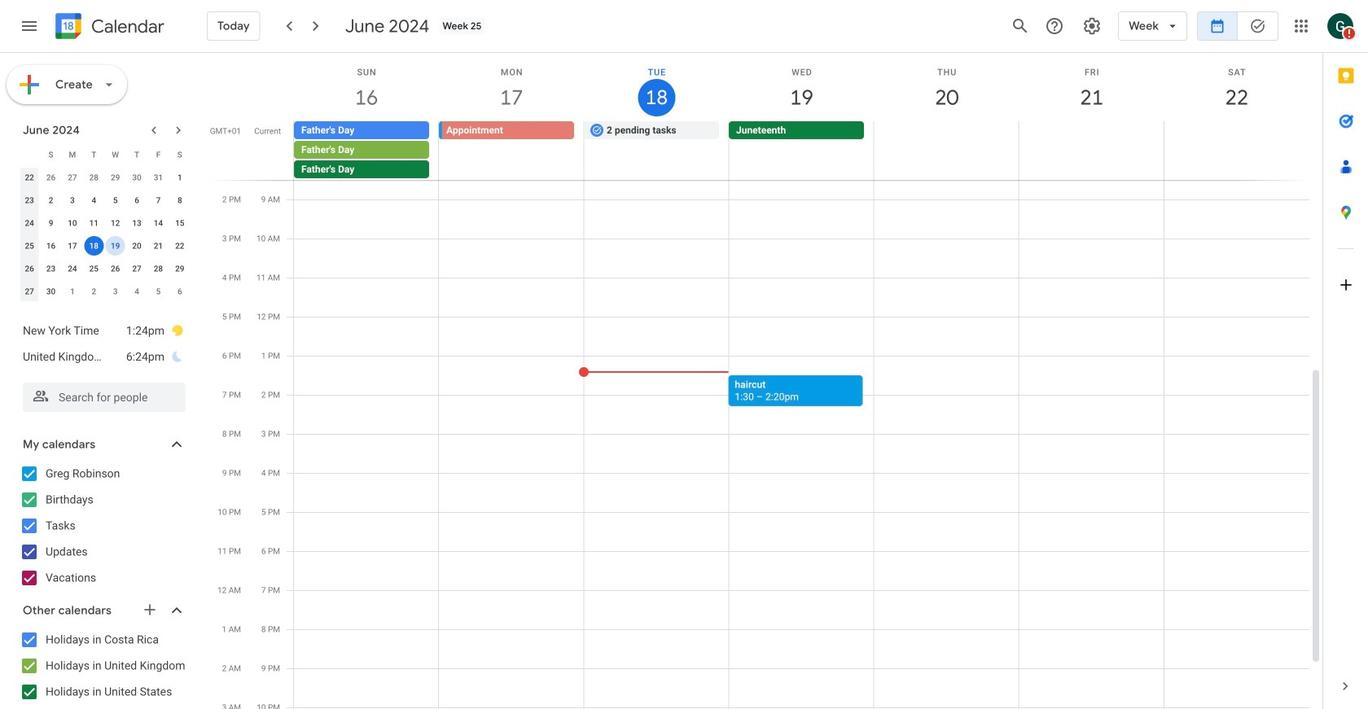 Task type: vqa. For each thing, say whether or not it's contained in the screenshot.
CELL
yes



Task type: describe. For each thing, give the bounding box(es) containing it.
wednesday, june 19 element
[[729, 53, 874, 121]]

thursday, june 20 element
[[874, 53, 1020, 121]]

may 31 element
[[149, 168, 168, 187]]

17 element
[[63, 236, 82, 256]]

3 element
[[63, 191, 82, 210]]

12 element
[[106, 213, 125, 233]]

9 element
[[41, 213, 61, 233]]

30 element
[[41, 282, 61, 301]]

11 element
[[84, 213, 104, 233]]

my calendars list
[[3, 461, 202, 591]]

sunday, june 16 element
[[294, 53, 439, 121]]

july 6 element
[[170, 282, 190, 301]]

16 element
[[41, 236, 61, 256]]

july 4 element
[[127, 282, 147, 301]]

20 element
[[127, 236, 147, 256]]

10 element
[[63, 213, 82, 233]]

26 element
[[106, 259, 125, 279]]

1 list item from the top
[[23, 318, 184, 344]]

july 3 element
[[106, 282, 125, 301]]

other calendars list
[[3, 627, 202, 705]]

friday, june 21 element
[[1020, 53, 1165, 121]]

6 element
[[127, 191, 147, 210]]

may 28 element
[[84, 168, 104, 187]]

july 2 element
[[84, 282, 104, 301]]

4 element
[[84, 191, 104, 210]]

column header inside the june 2024 grid
[[19, 143, 40, 166]]

7 element
[[149, 191, 168, 210]]

22 element
[[170, 236, 190, 256]]

july 1 element
[[63, 282, 82, 301]]

calendar element
[[52, 10, 164, 46]]

july 5 element
[[149, 282, 168, 301]]

add other calendars image
[[142, 602, 158, 618]]

may 29 element
[[106, 168, 125, 187]]

8 element
[[170, 191, 190, 210]]

may 30 element
[[127, 168, 147, 187]]

may 26 element
[[41, 168, 61, 187]]

tuesday, june 18, today element
[[584, 53, 729, 121]]

main drawer image
[[20, 16, 39, 36]]

Search for people text field
[[33, 383, 176, 412]]



Task type: locate. For each thing, give the bounding box(es) containing it.
5 element
[[106, 191, 125, 210]]

28 element
[[149, 259, 168, 279]]

grid
[[209, 53, 1323, 709]]

row group
[[19, 166, 191, 303]]

column header
[[19, 143, 40, 166]]

list item
[[23, 318, 184, 344], [23, 344, 184, 370]]

19 element
[[106, 236, 125, 256]]

row
[[287, 121, 1323, 180], [19, 143, 191, 166], [19, 166, 191, 189], [19, 189, 191, 212], [19, 212, 191, 235], [19, 235, 191, 257], [19, 257, 191, 280], [19, 280, 191, 303]]

heading inside calendar element
[[88, 17, 164, 36]]

29 element
[[170, 259, 190, 279]]

may 27 element
[[63, 168, 82, 187]]

saturday, june 22 element
[[1165, 53, 1310, 121]]

2 list item from the top
[[23, 344, 184, 370]]

heading
[[88, 17, 164, 36]]

list
[[7, 311, 199, 376]]

23 element
[[41, 259, 61, 279]]

14 element
[[149, 213, 168, 233]]

1 element
[[170, 168, 190, 187]]

list item down "july 2" element
[[23, 318, 184, 344]]

cell
[[294, 121, 439, 180], [874, 121, 1019, 180], [1019, 121, 1164, 180], [1164, 121, 1309, 180], [83, 235, 105, 257], [105, 235, 126, 257]]

row group inside the june 2024 grid
[[19, 166, 191, 303]]

tab list
[[1324, 53, 1368, 664]]

13 element
[[127, 213, 147, 233]]

18, today element
[[84, 236, 104, 256]]

21 element
[[149, 236, 168, 256]]

list item up search for people text field
[[23, 344, 184, 370]]

june 2024 grid
[[15, 143, 191, 303]]

2 element
[[41, 191, 61, 210]]

monday, june 17 element
[[439, 53, 584, 121]]

None search field
[[0, 376, 202, 412]]

settings menu image
[[1083, 16, 1102, 36]]

25 element
[[84, 259, 104, 279]]

27 element
[[127, 259, 147, 279]]

15 element
[[170, 213, 190, 233]]

24 element
[[63, 259, 82, 279]]



